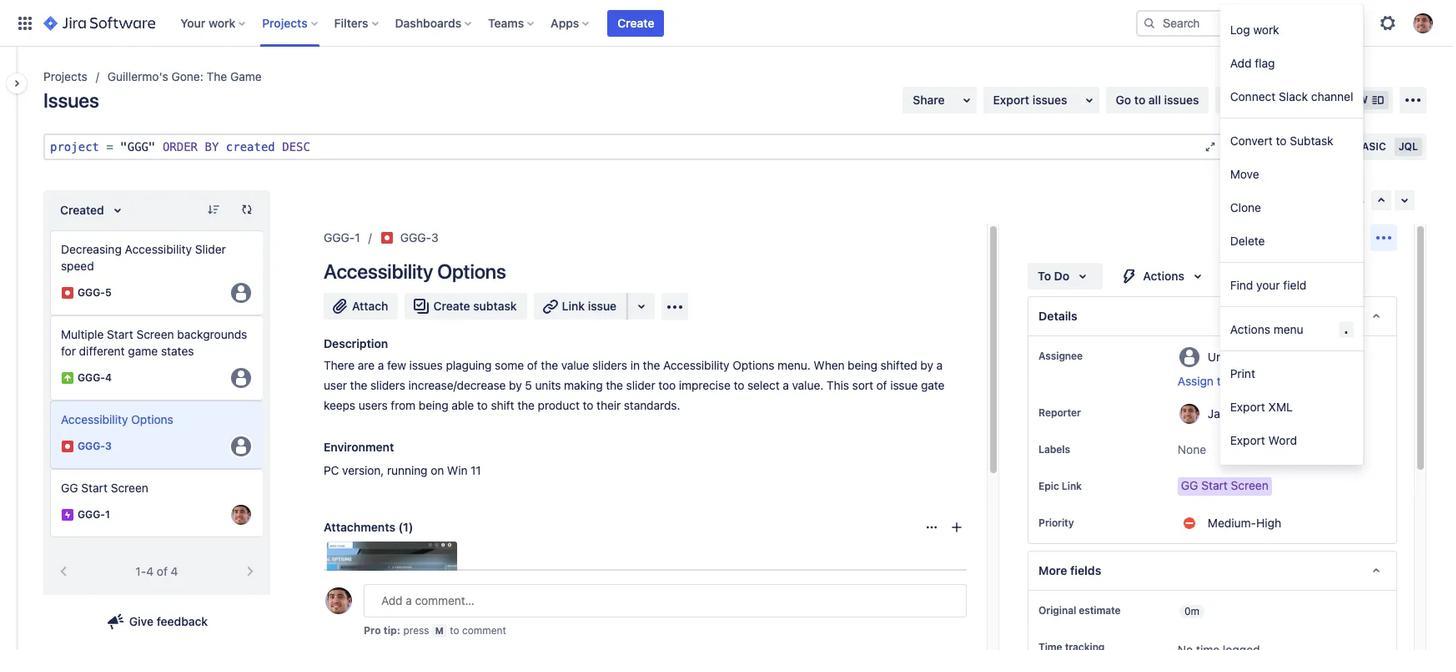 Task type: locate. For each thing, give the bounding box(es) containing it.
0 horizontal spatial gg start screen
[[61, 481, 148, 495]]

2 bug element from the top
[[50, 401, 264, 469]]

issues left open export issues dropdown image at the top of the page
[[1033, 93, 1068, 107]]

options down improvement element
[[131, 412, 173, 426]]

2 horizontal spatial 3
[[1333, 193, 1341, 207]]

link right epic
[[1062, 480, 1082, 492]]

accessibility up imprecise on the bottom of the page
[[663, 358, 730, 372]]

project
[[50, 140, 99, 154]]

filters button
[[329, 10, 385, 36]]

version,
[[342, 463, 384, 477]]

ggg-3 right ggg-1 link
[[400, 230, 439, 245]]

issues right all
[[1165, 93, 1199, 107]]

subtask
[[1291, 133, 1334, 147]]

5 left units
[[525, 378, 532, 392]]

4 down different
[[105, 372, 112, 384]]

screen inside multiple start screen backgrounds for different game states
[[136, 327, 174, 341]]

guillermo's
[[107, 69, 168, 83]]

delete
[[1231, 233, 1266, 247]]

a down 'menu.'
[[783, 378, 789, 392]]

0 horizontal spatial a
[[378, 358, 384, 372]]

projects button
[[257, 10, 324, 36]]

ggg- inside epic element
[[78, 509, 105, 521]]

save
[[1279, 139, 1305, 154]]

5 inside description there are a few issues plaguing some of the value sliders in the accessibility options menu. when being shifted by a user the sliders increase/decrease by 5 units making the slider too imprecise to select a value. this sort of issue gate keeps users from being able to shift the product to their standards.
[[525, 378, 532, 392]]

ggg- down ggg-4
[[78, 440, 105, 453]]

original
[[1039, 604, 1077, 617]]

sort descending image
[[207, 203, 220, 216]]

Add a comment… field
[[364, 584, 967, 618]]

slack
[[1280, 89, 1309, 103]]

1 vertical spatial ggg-1
[[78, 509, 110, 521]]

1 horizontal spatial bug image
[[380, 231, 394, 245]]

2 horizontal spatial options
[[733, 358, 775, 372]]

3 up the "create subtask" button
[[431, 230, 439, 245]]

work
[[209, 15, 236, 30], [1254, 22, 1280, 36]]

1 horizontal spatial issues
[[1033, 93, 1068, 107]]

0 vertical spatial issue
[[588, 299, 617, 313]]

ggg- right improvement icon
[[78, 372, 105, 384]]

to do
[[1038, 269, 1070, 283]]

view
[[1249, 93, 1275, 106], [1342, 93, 1369, 106]]

priority
[[1039, 517, 1074, 529]]

1 vertical spatial 3
[[431, 230, 439, 245]]

assignee
[[1039, 350, 1083, 362]]

comment
[[462, 624, 506, 637]]

2 view from the left
[[1342, 93, 1369, 106]]

0 horizontal spatial issues
[[409, 358, 443, 372]]

sliders
[[593, 358, 628, 372], [371, 378, 406, 392]]

different
[[79, 344, 125, 358]]

1 horizontal spatial actions
[[1231, 322, 1271, 336]]

0 vertical spatial create
[[618, 15, 655, 30]]

improvement image
[[61, 371, 74, 385]]

11
[[471, 463, 481, 477]]

too
[[659, 378, 676, 392]]

by
[[921, 358, 934, 372], [509, 378, 522, 392]]

0 vertical spatial by
[[921, 358, 934, 372]]

being left able
[[419, 398, 449, 412]]

connect
[[1231, 89, 1276, 103]]

actions up details element
[[1143, 269, 1185, 283]]

menu.
[[778, 358, 811, 372]]

convert to subtask button
[[1221, 124, 1364, 157]]

0 horizontal spatial gg
[[61, 481, 78, 495]]

1 horizontal spatial by
[[921, 358, 934, 372]]

unassigned
[[1208, 349, 1272, 363]]

0 horizontal spatial projects
[[43, 69, 87, 83]]

1 vertical spatial issue
[[891, 378, 918, 392]]

export down me
[[1231, 399, 1266, 413]]

projects up issues
[[43, 69, 87, 83]]

0 horizontal spatial sliders
[[371, 378, 406, 392]]

options up create subtask
[[437, 260, 506, 283]]

actions up unassigned
[[1231, 322, 1271, 336]]

1 horizontal spatial issue
[[891, 378, 918, 392]]

print
[[1231, 366, 1256, 380]]

0 vertical spatial export
[[994, 93, 1030, 107]]

open export issues dropdown image
[[1079, 90, 1099, 110]]

link up value
[[562, 299, 585, 313]]

1 group from the top
[[1221, 8, 1364, 118]]

0 horizontal spatial issue
[[588, 299, 617, 313]]

decreasing accessibility slider speed
[[61, 242, 226, 273]]

create inside 'button'
[[618, 15, 655, 30]]

1 vertical spatial actions
[[1231, 322, 1271, 336]]

gone:
[[171, 69, 203, 83]]

on
[[431, 463, 444, 477]]

create
[[618, 15, 655, 30], [434, 299, 470, 313]]

dashboards
[[395, 15, 462, 30]]

1 vertical spatial 1
[[105, 509, 110, 521]]

1 horizontal spatial projects
[[262, 15, 308, 30]]

field
[[1284, 277, 1307, 292]]

epic element
[[50, 469, 264, 537]]

details element
[[1028, 296, 1398, 336]]

3 down "move" button
[[1333, 193, 1341, 207]]

standards.
[[624, 398, 680, 412]]

syntax help image
[[1221, 140, 1234, 154]]

0 horizontal spatial ggg-1
[[78, 509, 110, 521]]

actions for actions
[[1143, 269, 1185, 283]]

group containing convert to subtask
[[1221, 118, 1364, 262]]

environment
[[324, 440, 394, 454]]

create for create subtask
[[434, 299, 470, 313]]

1 vertical spatial ggg-3
[[78, 440, 112, 453]]

0 horizontal spatial actions
[[1143, 269, 1185, 283]]

2 vertical spatial 3
[[105, 440, 112, 453]]

bug image down improvement icon
[[61, 440, 74, 453]]

accessibility options inside bug element
[[61, 412, 173, 426]]

5
[[105, 287, 112, 299], [525, 378, 532, 392]]

1 vertical spatial options
[[733, 358, 775, 372]]

share button
[[903, 87, 977, 113]]

2 vertical spatial export
[[1231, 433, 1266, 447]]

1 horizontal spatial ggg-1
[[324, 230, 360, 245]]

0 horizontal spatial 5
[[105, 287, 112, 299]]

3 of 4
[[1333, 193, 1365, 207]]

ggg-1 link
[[324, 228, 360, 248]]

accessibility options down the ggg-3 link
[[324, 260, 506, 283]]

0 horizontal spatial bug image
[[61, 440, 74, 453]]

0 horizontal spatial accessibility options
[[61, 412, 173, 426]]

ggg-1 right epic image
[[78, 509, 110, 521]]

issues
[[43, 88, 99, 112]]

1 bug element from the top
[[50, 230, 264, 315]]

gg start screen inside epic element
[[61, 481, 148, 495]]

banner
[[0, 0, 1454, 47]]

1 vertical spatial by
[[509, 378, 522, 392]]

1 horizontal spatial create
[[618, 15, 655, 30]]

issue down shifted
[[891, 378, 918, 392]]

2 horizontal spatial a
[[937, 358, 943, 372]]

being up sort
[[848, 358, 878, 372]]

0 vertical spatial actions
[[1143, 269, 1185, 283]]

export inside 'button'
[[994, 93, 1030, 107]]

work inside dropdown button
[[209, 15, 236, 30]]

0 vertical spatial bug element
[[50, 230, 264, 315]]

some
[[495, 358, 524, 372]]

issue inside description there are a few issues plaguing some of the value sliders in the accessibility options menu. when being shifted by a user the sliders increase/decrease by 5 units making the slider too imprecise to select a value. this sort of issue gate keeps users from being able to shift the product to their standards.
[[891, 378, 918, 392]]

0 horizontal spatial by
[[509, 378, 522, 392]]

gg start screen up epic image
[[61, 481, 148, 495]]

0 horizontal spatial being
[[419, 398, 449, 412]]

0 vertical spatial projects
[[262, 15, 308, 30]]

filters
[[334, 15, 368, 30]]

0 vertical spatial 5
[[105, 287, 112, 299]]

screen for 4
[[136, 327, 174, 341]]

accessibility left the slider at the top left of page
[[125, 242, 192, 256]]

0 vertical spatial ggg-3
[[400, 230, 439, 245]]

james peterson image
[[231, 505, 251, 525]]

search image
[[1143, 16, 1157, 30]]

high
[[1257, 516, 1282, 530]]

0 vertical spatial options
[[437, 260, 506, 283]]

1 vertical spatial accessibility options
[[61, 412, 173, 426]]

actions button
[[1110, 263, 1218, 290]]

gg down none
[[1182, 478, 1199, 492]]

work right log
[[1254, 22, 1280, 36]]

1 vertical spatial create
[[434, 299, 470, 313]]

sliders down few
[[371, 378, 406, 392]]

0 horizontal spatial view
[[1249, 93, 1275, 106]]

tip:
[[384, 624, 401, 637]]

bug image left the ggg-3 link
[[380, 231, 394, 245]]

1 horizontal spatial 5
[[525, 378, 532, 392]]

view right list in the right top of the page
[[1249, 93, 1275, 106]]

work inside button
[[1254, 22, 1280, 36]]

0 horizontal spatial work
[[209, 15, 236, 30]]

gg start screen
[[1182, 478, 1269, 492], [61, 481, 148, 495]]

5 right bug icon
[[105, 287, 112, 299]]

the up units
[[541, 358, 558, 372]]

export right open share dialog icon
[[994, 93, 1030, 107]]

projects inside dropdown button
[[262, 15, 308, 30]]

0 vertical spatial being
[[848, 358, 878, 372]]

2 horizontal spatial issues
[[1165, 93, 1199, 107]]

by down some
[[509, 378, 522, 392]]

description
[[324, 336, 388, 350]]

fields
[[1071, 563, 1102, 577]]

find your field
[[1231, 277, 1307, 292]]

0 vertical spatial 3
[[1333, 193, 1341, 207]]

by up gate
[[921, 358, 934, 372]]

(1)
[[398, 520, 413, 534]]

projects for 'projects' dropdown button
[[262, 15, 308, 30]]

1 vertical spatial export
[[1231, 399, 1266, 413]]

the up their on the bottom left
[[606, 378, 623, 392]]

issues right few
[[409, 358, 443, 372]]

0 vertical spatial 1
[[355, 230, 360, 245]]

ggg- right epic image
[[78, 509, 105, 521]]

to
[[1038, 269, 1052, 283]]

projects link
[[43, 67, 87, 87]]

add
[[1231, 55, 1252, 70]]

1 right epic image
[[105, 509, 110, 521]]

jira software image
[[43, 13, 155, 33], [43, 13, 155, 33]]

0 vertical spatial sliders
[[593, 358, 628, 372]]

bug element
[[50, 230, 264, 315], [50, 401, 264, 469]]

accessibility inside decreasing accessibility slider speed
[[125, 242, 192, 256]]

view right detail at the right top of page
[[1342, 93, 1369, 106]]

create subtask
[[434, 299, 517, 313]]

1 vertical spatial 5
[[525, 378, 532, 392]]

bug element containing decreasing accessibility slider speed
[[50, 230, 264, 315]]

1 vertical spatial projects
[[43, 69, 87, 83]]

a up gate
[[937, 358, 943, 372]]

1 horizontal spatial view
[[1342, 93, 1369, 106]]

"ggg"
[[120, 140, 156, 154]]

2 group from the top
[[1221, 118, 1364, 262]]

create for create
[[618, 15, 655, 30]]

group
[[1221, 8, 1364, 118], [1221, 118, 1364, 262], [1221, 351, 1364, 461]]

1 horizontal spatial accessibility options
[[324, 260, 506, 283]]

2 vertical spatial group
[[1221, 351, 1364, 461]]

ggg-1 up attach button
[[324, 230, 360, 245]]

0 horizontal spatial options
[[131, 412, 173, 426]]

copy link to issue image
[[435, 230, 449, 244]]

actions inside popup button
[[1143, 269, 1185, 283]]

save filter button
[[1269, 134, 1344, 160]]

ggg- inside improvement element
[[78, 372, 105, 384]]

dashboards button
[[390, 10, 478, 36]]

0 horizontal spatial 1
[[105, 509, 110, 521]]

1 horizontal spatial work
[[1254, 22, 1280, 36]]

give feedback
[[129, 614, 208, 628]]

from
[[391, 398, 416, 412]]

gg up epic image
[[61, 481, 78, 495]]

pro
[[364, 624, 381, 637]]

export word link
[[1221, 423, 1364, 456]]

product
[[538, 398, 580, 412]]

projects
[[262, 15, 308, 30], [43, 69, 87, 83]]

teams button
[[483, 10, 541, 36]]

filter
[[1308, 139, 1334, 154]]

list box
[[50, 230, 264, 537]]

export for export xml
[[1231, 399, 1266, 413]]

projects for projects link
[[43, 69, 87, 83]]

1 left the ggg-3 link
[[355, 230, 360, 245]]

pc
[[324, 463, 339, 477]]

are
[[358, 358, 375, 372]]

reporter pin to top. only you can see pinned fields. image
[[1085, 406, 1098, 420]]

gg start screen up the medium-
[[1182, 478, 1269, 492]]

to
[[1135, 93, 1146, 107], [1277, 133, 1287, 147], [1217, 374, 1228, 388], [734, 378, 745, 392], [477, 398, 488, 412], [583, 398, 594, 412], [450, 624, 459, 637]]

options up select
[[733, 358, 775, 372]]

1 vertical spatial bug element
[[50, 401, 264, 469]]

the
[[541, 358, 558, 372], [643, 358, 660, 372], [350, 378, 367, 392], [606, 378, 623, 392], [518, 398, 535, 412]]

create inside button
[[434, 299, 470, 313]]

the right the in
[[643, 358, 660, 372]]

estimate
[[1079, 604, 1121, 617]]

issue
[[588, 299, 617, 313], [891, 378, 918, 392]]

details
[[1039, 309, 1078, 323]]

xml
[[1269, 399, 1294, 413]]

making
[[564, 378, 603, 392]]

apps button
[[546, 10, 596, 36]]

actions image
[[1374, 228, 1394, 248]]

0 horizontal spatial ggg-3
[[78, 440, 112, 453]]

0 horizontal spatial 3
[[105, 440, 112, 453]]

screen for 1
[[111, 481, 148, 495]]

a right are
[[378, 358, 384, 372]]

projects left filters
[[262, 15, 308, 30]]

0 vertical spatial link
[[562, 299, 585, 313]]

sliders left the in
[[593, 358, 628, 372]]

ggg- right bug icon
[[78, 287, 105, 299]]

attachments (1)
[[324, 520, 413, 534]]

start inside multiple start screen backgrounds for different game states
[[107, 327, 133, 341]]

0 vertical spatial group
[[1221, 8, 1364, 118]]

accessibility up attach
[[324, 260, 433, 283]]

start for 1
[[81, 481, 108, 495]]

start inside epic element
[[81, 481, 108, 495]]

attachments menu image
[[926, 521, 939, 534]]

ggg-3
[[400, 230, 439, 245], [78, 440, 112, 453]]

create left subtask
[[434, 299, 470, 313]]

1-
[[136, 564, 146, 578]]

export down james peterson
[[1231, 433, 1266, 447]]

add flag
[[1231, 55, 1276, 70]]

1 vertical spatial being
[[419, 398, 449, 412]]

1 view from the left
[[1249, 93, 1275, 106]]

banner containing your work
[[0, 0, 1454, 47]]

create right apps dropdown button
[[618, 15, 655, 30]]

screen inside epic element
[[111, 481, 148, 495]]

actions menu
[[1231, 322, 1304, 336]]

1 vertical spatial group
[[1221, 118, 1364, 262]]

3 group from the top
[[1221, 351, 1364, 461]]

guillermo's gone: the game
[[107, 69, 262, 83]]

work for your work
[[209, 15, 236, 30]]

ggg-3 down ggg-4
[[78, 440, 112, 453]]

list box containing decreasing accessibility slider speed
[[50, 230, 264, 537]]

bug image
[[380, 231, 394, 245], [61, 440, 74, 453]]

the right shift
[[518, 398, 535, 412]]

work for log work
[[1254, 22, 1280, 36]]

keeps
[[324, 398, 356, 412]]

0 horizontal spatial link
[[562, 299, 585, 313]]

3 down ggg-4
[[105, 440, 112, 453]]

add app image
[[665, 297, 685, 317]]

accessibility options down ggg-4
[[61, 412, 173, 426]]

in
[[631, 358, 640, 372]]

1 vertical spatial link
[[1062, 480, 1082, 492]]

1 horizontal spatial sliders
[[593, 358, 628, 372]]

epic image
[[61, 508, 74, 522]]

work right "your"
[[209, 15, 236, 30]]

issue left link web pages and more image
[[588, 299, 617, 313]]

appswitcher icon image
[[15, 13, 35, 33]]

0 horizontal spatial create
[[434, 299, 470, 313]]

teams
[[488, 15, 524, 30]]

flag
[[1256, 55, 1276, 70]]



Task type: vqa. For each thing, say whether or not it's contained in the screenshot.
Actions's actions
yes



Task type: describe. For each thing, give the bounding box(es) containing it.
assignee pin to top. only you can see pinned fields. image
[[1086, 350, 1100, 363]]

by
[[205, 140, 219, 154]]

pc version, running on win 11
[[324, 463, 481, 477]]

issues inside 'button'
[[1033, 93, 1068, 107]]

.
[[1344, 323, 1351, 336]]

epic link
[[1039, 480, 1082, 492]]

group containing print
[[1221, 351, 1364, 461]]

move
[[1231, 166, 1260, 181]]

detail
[[1304, 93, 1340, 106]]

link issue button
[[534, 293, 629, 320]]

Search field
[[1137, 10, 1303, 36]]

1 horizontal spatial 3
[[431, 230, 439, 245]]

ggg- for gg start screen
[[78, 509, 105, 521]]

running
[[387, 463, 428, 477]]

press
[[403, 624, 429, 637]]

more fields
[[1039, 563, 1102, 577]]

epic
[[1039, 480, 1060, 492]]

me
[[1231, 374, 1248, 388]]

search image
[[1238, 137, 1258, 157]]

download image
[[401, 549, 421, 569]]

export xml link
[[1221, 390, 1364, 423]]

menu
[[1274, 322, 1304, 336]]

james
[[1208, 406, 1243, 420]]

for
[[61, 344, 76, 358]]

4 right '1-'
[[171, 564, 178, 578]]

ggg- for decreasing accessibility slider speed
[[78, 287, 105, 299]]

1 horizontal spatial gg
[[1182, 478, 1199, 492]]

ggg-5
[[78, 287, 112, 299]]

4 inside improvement element
[[105, 372, 112, 384]]

accessibility inside description there are a few issues plaguing some of the value sliders in the accessibility options menu. when being shifted by a user the sliders increase/decrease by 5 units making the slider too imprecise to select a value. this sort of issue gate keeps users from being able to shift the product to their standards.
[[663, 358, 730, 372]]

speed
[[61, 259, 94, 273]]

win
[[447, 463, 468, 477]]

game
[[230, 69, 262, 83]]

the down are
[[350, 378, 367, 392]]

created
[[60, 203, 104, 217]]

increase/decrease
[[409, 378, 506, 392]]

order by image
[[107, 200, 127, 220]]

your profile and settings image
[[1414, 13, 1434, 33]]

units
[[535, 378, 561, 392]]

create button
[[608, 10, 665, 36]]

there
[[324, 358, 355, 372]]

export xml
[[1231, 399, 1294, 413]]

multiple start screen backgrounds for different game states
[[61, 327, 247, 358]]

detail view
[[1304, 93, 1369, 106]]

go to all issues link
[[1106, 87, 1209, 113]]

game
[[128, 344, 158, 358]]

james peterson
[[1208, 406, 1294, 420]]

ggg-4
[[78, 372, 112, 384]]

share
[[913, 93, 945, 107]]

medium-
[[1208, 516, 1257, 530]]

editor image
[[1204, 140, 1218, 154]]

more fields element
[[1028, 551, 1398, 591]]

bug element containing accessibility options
[[50, 401, 264, 469]]

1 horizontal spatial a
[[783, 378, 789, 392]]

3 inside bug element
[[105, 440, 112, 453]]

open share dialog image
[[957, 90, 977, 110]]

value.
[[792, 378, 824, 392]]

states
[[161, 344, 194, 358]]

sort
[[853, 378, 874, 392]]

your work button
[[175, 10, 252, 36]]

more
[[1039, 563, 1068, 577]]

4 down basic
[[1358, 193, 1365, 207]]

export for export word
[[1231, 433, 1266, 447]]

0m
[[1185, 605, 1200, 618]]

attachments
[[324, 520, 396, 534]]

ggg- left "copy link to issue" image
[[400, 230, 431, 245]]

bug image
[[61, 286, 74, 300]]

when
[[814, 358, 845, 372]]

delete button
[[1221, 224, 1364, 257]]

go to all issues
[[1116, 93, 1199, 107]]

help image
[[1345, 13, 1365, 33]]

1 vertical spatial bug image
[[61, 440, 74, 453]]

view for detail view
[[1342, 93, 1369, 106]]

link inside button
[[562, 299, 585, 313]]

able
[[452, 398, 474, 412]]

options inside description there are a few issues plaguing some of the value sliders in the accessibility options menu. when being shifted by a user the sliders increase/decrease by 5 units making the slider too imprecise to select a value. this sort of issue gate keeps users from being able to shift the product to their standards.
[[733, 358, 775, 372]]

shift
[[491, 398, 514, 412]]

add flag button
[[1221, 46, 1364, 79]]

accessibility down ggg-4
[[61, 412, 128, 426]]

0 vertical spatial bug image
[[380, 231, 394, 245]]

to do button
[[1028, 263, 1103, 290]]

created button
[[50, 197, 138, 224]]

clone button
[[1221, 190, 1364, 224]]

ggg- for multiple start screen backgrounds for different game states
[[78, 372, 105, 384]]

import and bulk change issues image
[[1404, 90, 1424, 110]]

save filter
[[1279, 139, 1334, 154]]

ggg-1 inside epic element
[[78, 509, 110, 521]]

slider
[[195, 242, 226, 256]]

ggg- for accessibility options
[[78, 440, 105, 453]]

issue inside button
[[588, 299, 617, 313]]

refresh image
[[240, 203, 254, 216]]

view for list view
[[1249, 93, 1275, 106]]

labels
[[1039, 443, 1071, 456]]

add attachment image
[[951, 521, 964, 534]]

1-4 of 4
[[136, 564, 178, 578]]

shifted
[[881, 358, 918, 372]]

start for 4
[[107, 327, 133, 341]]

improvement element
[[50, 315, 264, 401]]

0 vertical spatial ggg-1
[[324, 230, 360, 245]]

export for export issues
[[994, 93, 1030, 107]]

attach
[[352, 299, 388, 313]]

ggg-3 inside bug element
[[78, 440, 112, 453]]

0 vertical spatial accessibility options
[[324, 260, 506, 283]]

medium-high
[[1208, 516, 1282, 530]]

basic
[[1356, 140, 1387, 153]]

delete image
[[430, 549, 450, 569]]

link issue
[[562, 299, 617, 313]]

issues inside description there are a few issues plaguing some of the value sliders in the accessibility options menu. when being shifted by a user the sliders increase/decrease by 5 units making the slider too imprecise to select a value. this sort of issue gate keeps users from being able to shift the product to their standards.
[[409, 358, 443, 372]]

JQL query field
[[45, 135, 1204, 159]]

gg inside epic element
[[61, 481, 78, 495]]

1 vertical spatial sliders
[[371, 378, 406, 392]]

1 horizontal spatial ggg-3
[[400, 230, 439, 245]]

feedback
[[157, 614, 208, 628]]

profile image of james peterson image
[[325, 587, 352, 614]]

slider
[[626, 378, 656, 392]]

1 horizontal spatial being
[[848, 358, 878, 372]]

assign to me
[[1178, 374, 1248, 388]]

m
[[435, 625, 444, 636]]

description there are a few issues plaguing some of the value sliders in the accessibility options menu. when being shifted by a user the sliders increase/decrease by 5 units making the slider too imprecise to select a value. this sort of issue gate keeps users from being able to shift the product to their standards.
[[324, 336, 948, 412]]

do
[[1055, 269, 1070, 283]]

log
[[1231, 22, 1251, 36]]

4 up give
[[146, 564, 154, 578]]

1 horizontal spatial 1
[[355, 230, 360, 245]]

primary element
[[10, 0, 1137, 46]]

group containing log work
[[1221, 8, 1364, 118]]

go
[[1116, 93, 1132, 107]]

to inside group
[[1277, 133, 1287, 147]]

1 horizontal spatial options
[[437, 260, 506, 283]]

give feedback button
[[96, 608, 218, 635]]

log work button
[[1221, 13, 1364, 46]]

sidebar navigation image
[[0, 67, 37, 100]]

original estimate
[[1039, 604, 1121, 617]]

print link
[[1221, 356, 1364, 390]]

1 horizontal spatial gg start screen
[[1182, 478, 1269, 492]]

link web pages and more image
[[632, 296, 652, 316]]

ggg- up attach button
[[324, 230, 355, 245]]

actions for actions menu
[[1231, 322, 1271, 336]]

1 horizontal spatial link
[[1062, 480, 1082, 492]]

pro tip: press m to comment
[[364, 624, 506, 637]]

users
[[359, 398, 388, 412]]

value
[[561, 358, 589, 372]]

settings image
[[1379, 13, 1399, 33]]

1 inside epic element
[[105, 509, 110, 521]]

connect slack channel
[[1231, 89, 1354, 103]]

2 vertical spatial options
[[131, 412, 173, 426]]



